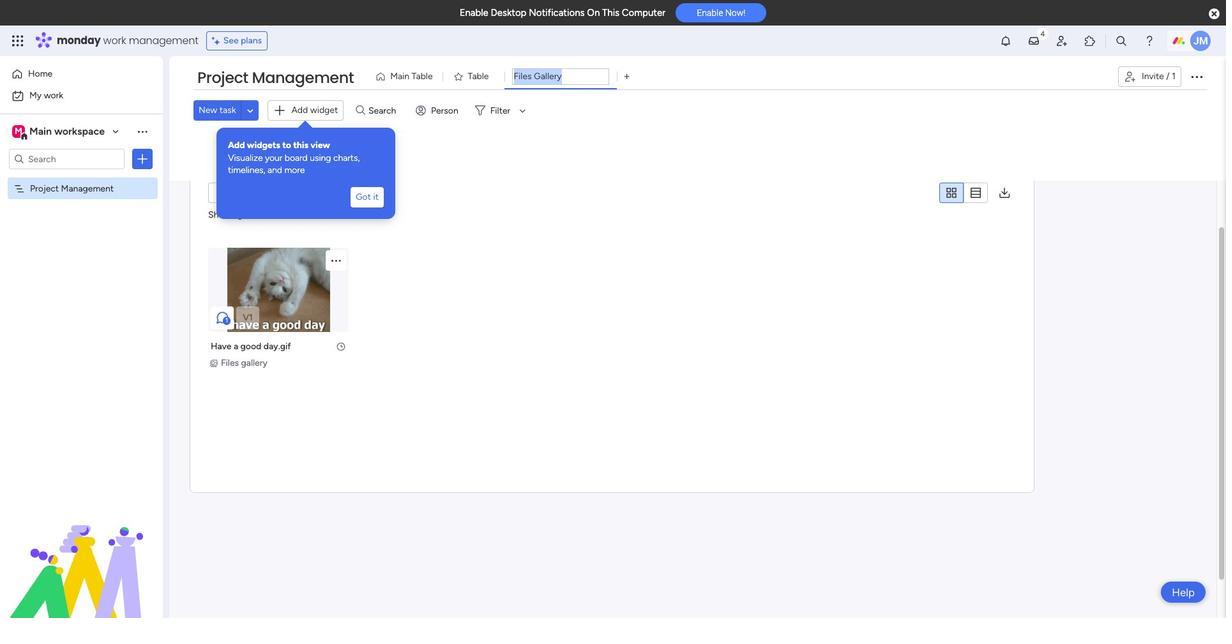 Task type: vqa. For each thing, say whether or not it's contained in the screenshot.
"this" in the top of the page
yes



Task type: describe. For each thing, give the bounding box(es) containing it.
workspace image
[[12, 125, 25, 139]]

widget
[[310, 105, 338, 116]]

m
[[15, 126, 22, 137]]

0 vertical spatial options image
[[1190, 69, 1205, 84]]

update feed image
[[1028, 35, 1041, 47]]

Search in workspace field
[[27, 152, 107, 166]]

management inside list box
[[61, 183, 114, 194]]

person
[[431, 105, 459, 116]]

table inside button
[[412, 71, 433, 82]]

main table
[[390, 71, 433, 82]]

files gallery button
[[208, 357, 271, 371]]

add widget
[[292, 105, 338, 116]]

Search field
[[365, 102, 404, 120]]

board
[[285, 152, 308, 163]]

my work link
[[8, 86, 155, 106]]

project management inside list box
[[30, 183, 114, 194]]

/
[[1167, 71, 1170, 82]]

search everything image
[[1116, 35, 1128, 47]]

timelines,
[[228, 165, 266, 176]]

a
[[234, 341, 238, 352]]

enable for enable desktop notifications on this computer
[[460, 7, 489, 19]]

main content containing showing 1 out of 1 file
[[169, 125, 1227, 618]]

help button
[[1162, 582, 1206, 603]]

enable now!
[[697, 8, 746, 18]]

have
[[211, 341, 232, 352]]

workspace selection element
[[12, 124, 107, 141]]

this
[[293, 140, 309, 151]]

more
[[285, 165, 305, 176]]

out
[[251, 210, 265, 220]]

using
[[310, 152, 331, 163]]

and
[[268, 165, 282, 176]]

notifications image
[[1000, 35, 1013, 47]]

got
[[356, 192, 371, 202]]

1 right of
[[278, 210, 281, 220]]

got it button
[[351, 187, 384, 208]]

view
[[311, 140, 330, 151]]

invite
[[1142, 71, 1165, 82]]

main for main table
[[390, 71, 410, 82]]

main for main workspace
[[29, 125, 52, 137]]

filter
[[491, 105, 511, 116]]

see plans
[[223, 35, 262, 46]]

1 left out
[[245, 210, 249, 220]]

it
[[373, 192, 379, 202]]

my
[[29, 90, 42, 101]]

of
[[267, 210, 276, 220]]

project management inside field
[[197, 67, 354, 88]]

home
[[28, 68, 53, 79]]

person button
[[411, 100, 466, 121]]

file actions image
[[330, 254, 342, 267]]

invite members image
[[1056, 35, 1069, 47]]

angle down image
[[247, 106, 254, 115]]

workspace options image
[[136, 125, 149, 138]]

home option
[[8, 64, 155, 84]]



Task type: locate. For each thing, give the bounding box(es) containing it.
widgets
[[247, 140, 280, 151]]

project management down search in workspace "field"
[[30, 183, 114, 194]]

None field
[[512, 68, 609, 85]]

help image
[[1144, 35, 1156, 47]]

management down search in workspace "field"
[[61, 183, 114, 194]]

lottie animation image
[[0, 489, 163, 618]]

showing 1 out of 1 file
[[208, 210, 296, 220]]

0 vertical spatial main
[[390, 71, 410, 82]]

see
[[223, 35, 239, 46]]

project
[[197, 67, 248, 88], [30, 183, 59, 194]]

on
[[587, 7, 600, 19]]

table up filter popup button
[[468, 71, 489, 82]]

notifications
[[529, 7, 585, 19]]

work for my
[[44, 90, 63, 101]]

0 horizontal spatial options image
[[136, 153, 149, 165]]

enable
[[460, 7, 489, 19], [697, 8, 724, 18]]

1
[[1173, 71, 1176, 82], [245, 210, 249, 220], [278, 210, 281, 220], [226, 317, 228, 325]]

None search field
[[208, 183, 328, 203]]

jeremy miller image
[[1191, 31, 1211, 51]]

1 horizontal spatial management
[[252, 67, 354, 88]]

options image
[[1190, 69, 1205, 84], [136, 153, 149, 165]]

option
[[0, 177, 163, 179]]

monday
[[57, 33, 101, 48]]

dapulse close image
[[1210, 8, 1220, 20]]

add inside add widgets to this view visualize your board using charts, timelines, and more got it
[[228, 140, 245, 151]]

add inside popup button
[[292, 105, 308, 116]]

main up search field
[[390, 71, 410, 82]]

4 image
[[1038, 26, 1049, 41]]

main table button
[[371, 66, 442, 87]]

help
[[1173, 586, 1195, 599]]

project inside field
[[197, 67, 248, 88]]

v1
[[243, 312, 253, 323]]

project down search in workspace "field"
[[30, 183, 59, 194]]

1 vertical spatial work
[[44, 90, 63, 101]]

work right the my
[[44, 90, 63, 101]]

enable now! button
[[676, 3, 767, 23]]

main workspace
[[29, 125, 105, 137]]

project inside list box
[[30, 183, 59, 194]]

showing
[[208, 210, 243, 220]]

1 inside invite / 1 button
[[1173, 71, 1176, 82]]

table
[[412, 71, 433, 82], [468, 71, 489, 82]]

1 vertical spatial project
[[30, 183, 59, 194]]

1 horizontal spatial table
[[468, 71, 489, 82]]

work inside option
[[44, 90, 63, 101]]

day.gif
[[264, 341, 291, 352]]

0 horizontal spatial project
[[30, 183, 59, 194]]

management inside field
[[252, 67, 354, 88]]

0 vertical spatial project
[[197, 67, 248, 88]]

project management
[[197, 67, 354, 88], [30, 183, 114, 194]]

task
[[220, 105, 236, 116]]

add
[[292, 105, 308, 116], [228, 140, 245, 151]]

1 vertical spatial project management
[[30, 183, 114, 194]]

main inside button
[[390, 71, 410, 82]]

0 vertical spatial add
[[292, 105, 308, 116]]

1 horizontal spatial project
[[197, 67, 248, 88]]

lottie animation element
[[0, 489, 163, 618]]

1 vertical spatial main
[[29, 125, 52, 137]]

management
[[129, 33, 199, 48]]

1 horizontal spatial enable
[[697, 8, 724, 18]]

work for monday
[[103, 33, 126, 48]]

add up the visualize
[[228, 140, 245, 151]]

0 vertical spatial work
[[103, 33, 126, 48]]

table up person popup button
[[412, 71, 433, 82]]

1 vertical spatial options image
[[136, 153, 149, 165]]

project management list box
[[0, 175, 163, 372]]

1 table from the left
[[412, 71, 433, 82]]

now!
[[726, 8, 746, 18]]

gallery layout group
[[940, 182, 988, 203]]

add view image
[[624, 72, 630, 81]]

files gallery
[[221, 358, 268, 369]]

arrow down image
[[515, 103, 531, 118]]

0 horizontal spatial management
[[61, 183, 114, 194]]

1 vertical spatial add
[[228, 140, 245, 151]]

work right monday
[[103, 33, 126, 48]]

1 horizontal spatial add
[[292, 105, 308, 116]]

0 horizontal spatial project management
[[30, 183, 114, 194]]

select product image
[[12, 35, 24, 47]]

main content
[[169, 125, 1227, 618]]

0 horizontal spatial enable
[[460, 7, 489, 19]]

add widget button
[[268, 100, 344, 121]]

my work option
[[8, 86, 155, 106]]

options image right /
[[1190, 69, 1205, 84]]

management
[[252, 67, 354, 88], [61, 183, 114, 194]]

1 horizontal spatial main
[[390, 71, 410, 82]]

1 right /
[[1173, 71, 1176, 82]]

gallery
[[241, 358, 268, 369]]

0 horizontal spatial main
[[29, 125, 52, 137]]

download image
[[999, 186, 1011, 199]]

2 table from the left
[[468, 71, 489, 82]]

project management up angle down image
[[197, 67, 354, 88]]

your
[[265, 152, 283, 163]]

project up task
[[197, 67, 248, 88]]

add widgets to this view visualize your board using charts, timelines, and more got it
[[228, 140, 379, 202]]

new task button
[[194, 100, 241, 121]]

Project Management field
[[194, 67, 357, 89]]

0 vertical spatial management
[[252, 67, 354, 88]]

work
[[103, 33, 126, 48], [44, 90, 63, 101]]

1 left v1
[[226, 317, 228, 325]]

to
[[283, 140, 291, 151]]

have a good day.gif
[[211, 341, 291, 352]]

filter button
[[470, 100, 531, 121]]

table inside button
[[468, 71, 489, 82]]

desktop
[[491, 7, 527, 19]]

add for add widgets to this view visualize your board using charts, timelines, and more got it
[[228, 140, 245, 151]]

monday marketplace image
[[1084, 35, 1097, 47]]

see plans button
[[206, 31, 268, 50]]

files
[[221, 358, 239, 369]]

visualize
[[228, 152, 263, 163]]

new
[[199, 105, 217, 116]]

invite / 1 button
[[1119, 66, 1182, 87]]

enable left desktop
[[460, 7, 489, 19]]

management up add widget popup button
[[252, 67, 354, 88]]

this
[[602, 7, 620, 19]]

enable desktop notifications on this computer
[[460, 7, 666, 19]]

main inside workspace selection element
[[29, 125, 52, 137]]

enable inside enable now! "button"
[[697, 8, 724, 18]]

my work
[[29, 90, 63, 101]]

computer
[[622, 7, 666, 19]]

v2 search image
[[356, 104, 365, 118]]

0 horizontal spatial table
[[412, 71, 433, 82]]

good
[[241, 341, 262, 352]]

charts,
[[334, 152, 360, 163]]

enable left now!
[[697, 8, 724, 18]]

invite / 1
[[1142, 71, 1176, 82]]

new task
[[199, 105, 236, 116]]

0 horizontal spatial work
[[44, 90, 63, 101]]

home link
[[8, 64, 155, 84]]

monday work management
[[57, 33, 199, 48]]

enable for enable now!
[[697, 8, 724, 18]]

add left widget
[[292, 105, 308, 116]]

file
[[284, 210, 296, 220]]

0 vertical spatial project management
[[197, 67, 354, 88]]

1 horizontal spatial project management
[[197, 67, 354, 88]]

main right workspace image
[[29, 125, 52, 137]]

workspace
[[54, 125, 105, 137]]

Search for files search field
[[208, 183, 328, 203]]

0 horizontal spatial add
[[228, 140, 245, 151]]

1 horizontal spatial work
[[103, 33, 126, 48]]

1 vertical spatial management
[[61, 183, 114, 194]]

table button
[[442, 66, 504, 87]]

1 horizontal spatial options image
[[1190, 69, 1205, 84]]

add for add widget
[[292, 105, 308, 116]]

plans
[[241, 35, 262, 46]]

options image down workspace options image at the top of page
[[136, 153, 149, 165]]

main
[[390, 71, 410, 82], [29, 125, 52, 137]]



